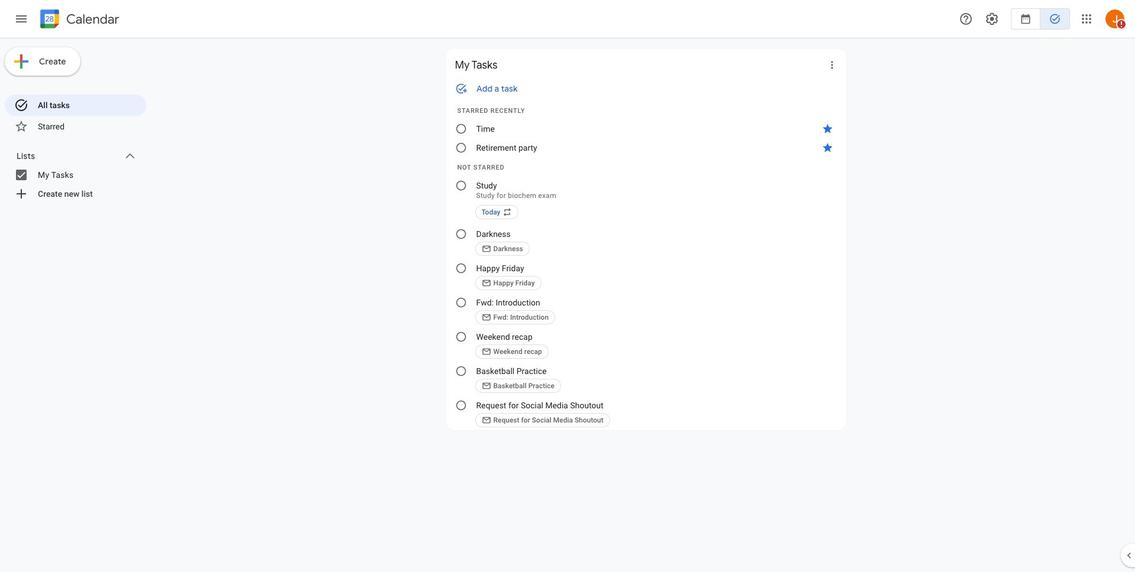 Task type: locate. For each thing, give the bounding box(es) containing it.
settings menu image
[[985, 12, 999, 26]]

tasks sidebar image
[[14, 12, 28, 26]]

heading inside calendar element
[[64, 12, 119, 26]]

calendar element
[[38, 7, 119, 33]]

heading
[[64, 12, 119, 26]]



Task type: describe. For each thing, give the bounding box(es) containing it.
support menu image
[[959, 12, 973, 26]]



Task type: vqa. For each thing, say whether or not it's contained in the screenshot.
heading in the Calendar element
yes



